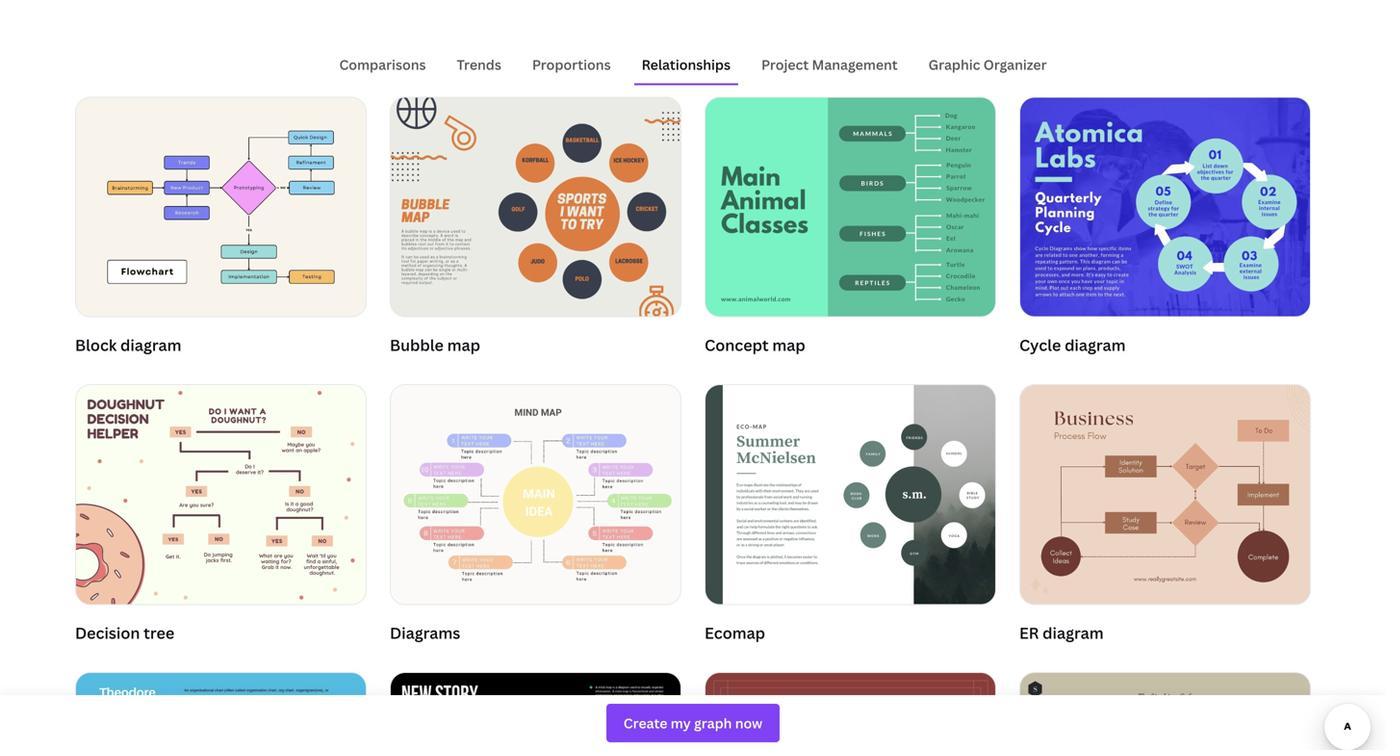 Task type: locate. For each thing, give the bounding box(es) containing it.
proportions button
[[525, 46, 619, 83]]

concept map
[[705, 335, 806, 355]]

map right bubble
[[448, 335, 481, 355]]

er diagram
[[1020, 623, 1104, 643]]

project
[[762, 55, 809, 74]]

relationships button
[[634, 46, 739, 83]]

map right concept
[[773, 335, 806, 355]]

dark blue and tomato sport icons bubble map chart image
[[391, 98, 681, 316]]

diagram
[[120, 335, 182, 355], [1065, 335, 1126, 355], [1043, 623, 1104, 643]]

ecomap
[[705, 623, 766, 643]]

diagrams
[[390, 623, 461, 643]]

decision tree
[[75, 623, 175, 643]]

westgrove state university central student council org chart image
[[706, 673, 996, 750]]

2 map from the left
[[773, 335, 806, 355]]

relationships
[[642, 55, 731, 74]]

comparisons
[[339, 55, 426, 74]]

0 horizontal spatial map
[[448, 335, 481, 355]]

trends button
[[449, 46, 509, 83]]

1 horizontal spatial map
[[773, 335, 806, 355]]

green concept map chart image
[[706, 98, 996, 316]]

diagram right the er
[[1043, 623, 1104, 643]]

diagram right cycle
[[1065, 335, 1126, 355]]

project management button
[[754, 46, 906, 83]]

cycle diagram link
[[1020, 97, 1312, 361]]

decision tree link
[[75, 384, 367, 649]]

map for concept map
[[773, 335, 806, 355]]

cycle diagram
[[1020, 335, 1126, 355]]

cycle
[[1020, 335, 1062, 355]]

er diagram link
[[1020, 384, 1312, 649]]

diagram for cycle diagram
[[1065, 335, 1126, 355]]

concept
[[705, 335, 769, 355]]

map
[[448, 335, 481, 355], [773, 335, 806, 355]]

block diagram
[[75, 335, 182, 355]]

diagram right block
[[120, 335, 182, 355]]

1 map from the left
[[448, 335, 481, 355]]

project management
[[762, 55, 898, 74]]



Task type: vqa. For each thing, say whether or not it's contained in the screenshot.
Page 1 - on the left top of the page
no



Task type: describe. For each thing, give the bounding box(es) containing it.
graphic organizer
[[929, 55, 1048, 74]]

map for bubble map
[[448, 335, 481, 355]]

ivory doughnut illustration decision tree chart image
[[76, 385, 366, 604]]

graphic organizer button
[[921, 46, 1055, 83]]

minimalist story mind map image
[[391, 673, 681, 750]]

management
[[812, 55, 898, 74]]

er
[[1020, 623, 1040, 643]]

ecomap link
[[705, 384, 997, 649]]

proportions
[[532, 55, 611, 74]]

block diagram link
[[75, 97, 367, 361]]

block
[[75, 335, 117, 355]]

graphic
[[929, 55, 981, 74]]

green classic minimalist eco map chart image
[[706, 385, 996, 604]]

diagram for er diagram
[[1043, 623, 1104, 643]]

diagrams image
[[391, 385, 681, 604]]

diagrams link
[[390, 384, 682, 649]]

bubble
[[390, 335, 444, 355]]

blue and mint green cycle diagram image
[[1021, 98, 1311, 316]]

concept map link
[[705, 97, 997, 361]]

comparisons button
[[332, 46, 434, 83]]

organizer
[[984, 55, 1048, 74]]

trends
[[457, 55, 502, 74]]

decision
[[75, 623, 140, 643]]

bubble map
[[390, 335, 481, 355]]

diagram for block diagram
[[120, 335, 182, 355]]

bubble map link
[[390, 97, 682, 361]]

er diagram image
[[1021, 385, 1311, 604]]

beige cafe site map chart image
[[1021, 673, 1311, 750]]

blue white fishbone diagram chart image
[[76, 673, 366, 750]]

block diagram image
[[76, 98, 366, 316]]

tree
[[144, 623, 175, 643]]



